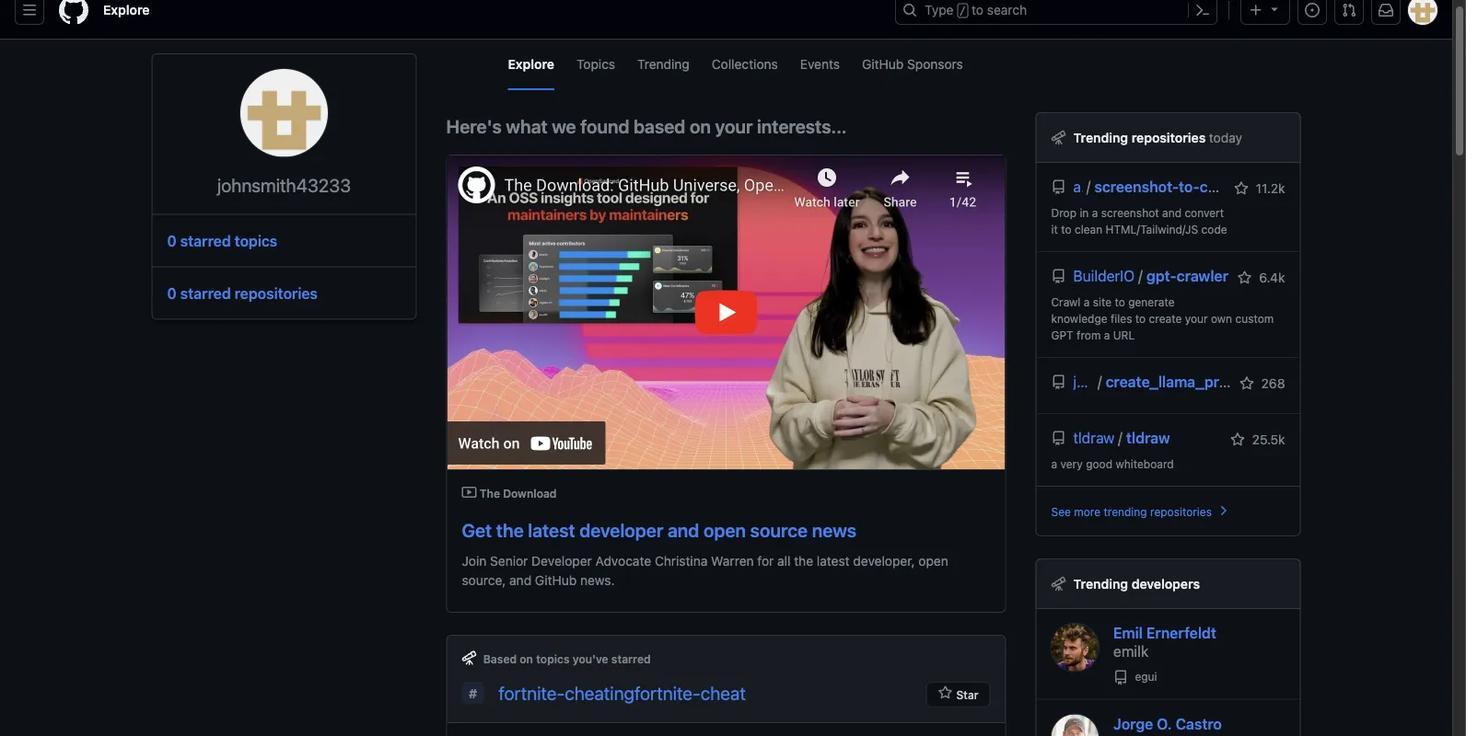 Task type: locate. For each thing, give the bounding box(es) containing it.
1 vertical spatial trending
[[1074, 130, 1129, 145]]

code up convert
[[1200, 178, 1234, 196]]

repo image down gpt
[[1052, 375, 1066, 390]]

crawler
[[1177, 268, 1229, 285]]

video image
[[462, 485, 477, 500]]

convert
[[1185, 206, 1224, 219]]

to left search
[[972, 2, 984, 18]]

and inside the drop in a screenshot and convert it to clean html/tailwind/js code
[[1163, 206, 1182, 219]]

0 horizontal spatial explore link
[[96, 0, 157, 25]]

cheatingfortnite-
[[565, 683, 701, 705]]

to right files
[[1136, 312, 1146, 325]]

tldraw link
[[1074, 429, 1115, 449], [1127, 430, 1170, 447]]

1 repo image from the top
[[1052, 180, 1066, 195]]

1 horizontal spatial your
[[1185, 312, 1208, 325]]

your down collections link
[[715, 115, 753, 137]]

and up christina
[[668, 519, 699, 541]]

1 vertical spatial explore link
[[508, 40, 555, 90]]

drop in a screenshot and convert it to clean html/tailwind/js code
[[1052, 206, 1228, 236]]

here's
[[446, 115, 502, 137]]

0 vertical spatial these results are generated by github computers element
[[1052, 128, 1066, 147]]

latest down 'news'
[[817, 554, 850, 569]]

1 horizontal spatial latest
[[817, 554, 850, 569]]

to up files
[[1115, 296, 1125, 309]]

1 vertical spatial open
[[919, 554, 949, 569]]

0 horizontal spatial explore
[[103, 2, 150, 18]]

/ left gpt-
[[1139, 268, 1143, 285]]

this recommendation was generated by github computers element
[[462, 651, 483, 666]]

found
[[581, 115, 630, 137]]

repo image for builderio
[[1052, 269, 1066, 284]]

starred for topics
[[180, 232, 231, 249]]

jorge
[[1114, 716, 1154, 733]]

star image
[[1238, 271, 1252, 286], [1231, 433, 1245, 448]]

castro
[[1176, 716, 1222, 733]]

1 tldraw from the left
[[1074, 430, 1115, 447]]

1 vertical spatial starred
[[180, 284, 231, 302]]

type / to search
[[925, 2, 1027, 18]]

1 these results are generated by github computers element from the top
[[1052, 128, 1066, 147]]

0 vertical spatial github
[[862, 56, 904, 71]]

crawl
[[1052, 296, 1081, 309]]

get
[[462, 519, 492, 541]]

0 starred topics
[[167, 232, 278, 249]]

0 vertical spatial trending
[[638, 56, 690, 71]]

topics left you've
[[536, 653, 570, 666]]

see more trending repositories link
[[1052, 504, 1231, 519]]

explore right homepage icon
[[103, 2, 150, 18]]

open up warren
[[704, 519, 746, 541]]

a
[[1092, 206, 1098, 219], [1084, 296, 1090, 309], [1104, 329, 1110, 342], [1052, 458, 1058, 471]]

1 horizontal spatial topics
[[536, 653, 570, 666]]

0 vertical spatial on
[[690, 115, 711, 137]]

25.5k
[[1249, 432, 1285, 448]]

1 vertical spatial and
[[668, 519, 699, 541]]

topics for starred
[[235, 232, 278, 249]]

0 vertical spatial 0
[[167, 232, 177, 249]]

source,
[[462, 573, 506, 588]]

1 vertical spatial star image
[[1231, 433, 1245, 448]]

0 up the 0 starred repositories link
[[167, 232, 177, 249]]

these results are generated by github computers image
[[1052, 577, 1066, 592]]

the right all
[[794, 554, 813, 569]]

trending up based
[[638, 56, 690, 71]]

repo image up very
[[1052, 432, 1066, 446]]

explore up what
[[508, 56, 555, 71]]

1 horizontal spatial tldraw
[[1127, 430, 1170, 447]]

type
[[925, 2, 954, 18]]

star image inside "25.5k" link
[[1231, 433, 1245, 448]]

0 horizontal spatial tldraw link
[[1074, 429, 1115, 449]]

0 horizontal spatial topics
[[235, 232, 278, 249]]

ernerfeldt
[[1147, 625, 1217, 643]]

0 vertical spatial star image
[[1238, 271, 1252, 286]]

1 vertical spatial github
[[535, 573, 577, 588]]

url
[[1113, 329, 1135, 342]]

0 vertical spatial star image
[[1234, 181, 1249, 196]]

more
[[1074, 506, 1101, 519]]

0 vertical spatial the
[[496, 519, 524, 541]]

2 repo image from the top
[[1052, 269, 1066, 284]]

1 vertical spatial these results are generated by github computers element
[[1052, 575, 1066, 594]]

egui link
[[1114, 671, 1157, 686]]

repo image
[[1052, 375, 1066, 390], [1114, 671, 1128, 686]]

/ up 'a very good whiteboard'
[[1119, 430, 1123, 447]]

topics up the 0 starred repositories link
[[235, 232, 278, 249]]

0 horizontal spatial latest
[[528, 519, 575, 541]]

0 vertical spatial and
[[1163, 206, 1182, 219]]

o.
[[1157, 716, 1172, 733]]

0 vertical spatial starred
[[180, 232, 231, 249]]

0 vertical spatial topics
[[235, 232, 278, 249]]

0 horizontal spatial github
[[535, 573, 577, 588]]

trending right these results are generated by github computers image
[[1074, 577, 1129, 592]]

1 vertical spatial star image
[[1240, 377, 1254, 391]]

@johnsmith43233 image
[[240, 69, 328, 157]]

1 vertical spatial repo image
[[1052, 269, 1066, 284]]

1 vertical spatial explore
[[508, 56, 555, 71]]

news.
[[580, 573, 615, 588]]

1 vertical spatial topics
[[536, 653, 570, 666]]

latest
[[528, 519, 575, 541], [817, 554, 850, 569]]

11.2k link
[[1234, 178, 1285, 199]]

trending
[[1104, 506, 1147, 519]]

1 horizontal spatial and
[[668, 519, 699, 541]]

1 horizontal spatial tldraw link
[[1127, 430, 1170, 447]]

repo image left egui
[[1114, 671, 1128, 686]]

repositories
[[1132, 130, 1206, 145], [235, 284, 318, 302], [1151, 506, 1212, 519]]

news
[[812, 519, 857, 541]]

/ for tldraw
[[1119, 430, 1123, 447]]

knowledge
[[1052, 312, 1108, 325]]

0 starred repositories
[[167, 284, 318, 302]]

0 down 0 starred topics
[[167, 284, 177, 302]]

tldraw up whiteboard at the bottom of the page
[[1127, 430, 1170, 447]]

0 vertical spatial repositories
[[1132, 130, 1206, 145]]

starred up cheatingfortnite-
[[612, 653, 651, 666]]

0 horizontal spatial the
[[496, 519, 524, 541]]

1 vertical spatial repo image
[[1114, 671, 1128, 686]]

all
[[778, 554, 791, 569]]

/ right type
[[960, 5, 966, 18]]

1 0 from the top
[[167, 232, 177, 249]]

star image
[[1234, 181, 1249, 196], [1240, 377, 1254, 391], [938, 686, 953, 701]]

custom
[[1236, 312, 1274, 325]]

0 vertical spatial code
[[1200, 178, 1234, 196]]

star image left 11.2k
[[1234, 181, 1249, 196]]

268
[[1258, 376, 1285, 391]]

star image inside 6.4k 'link'
[[1238, 271, 1252, 286]]

tldraw link up good
[[1074, 429, 1115, 449]]

0 horizontal spatial open
[[704, 519, 746, 541]]

1 vertical spatial repositories
[[235, 284, 318, 302]]

1 horizontal spatial repo image
[[1114, 671, 1128, 686]]

latest up developer
[[528, 519, 575, 541]]

1 vertical spatial code
[[1202, 223, 1228, 236]]

/ screenshot-to-code
[[1087, 178, 1234, 196]]

2 horizontal spatial and
[[1163, 206, 1182, 219]]

a right in
[[1092, 206, 1098, 219]]

triangle down image
[[1268, 1, 1282, 16]]

it
[[1052, 223, 1058, 236]]

explore
[[103, 2, 150, 18], [508, 56, 555, 71]]

/ inside type / to search
[[960, 5, 966, 18]]

crawl a site to generate knowledge files to create your own custom gpt from a url
[[1052, 296, 1274, 342]]

repositories up the screenshot-to-code link
[[1132, 130, 1206, 145]]

0 starred repositories link
[[167, 284, 318, 302]]

explore link up what
[[508, 40, 555, 90]]

0 horizontal spatial on
[[520, 653, 533, 666]]

3 repo image from the top
[[1052, 432, 1066, 446]]

site
[[1093, 296, 1112, 309]]

repositories left chevron right image
[[1151, 506, 1212, 519]]

the
[[496, 519, 524, 541], [794, 554, 813, 569]]

create
[[1149, 312, 1182, 325]]

star image left star
[[938, 686, 953, 701]]

2 vertical spatial trending
[[1074, 577, 1129, 592]]

1 vertical spatial 0
[[167, 284, 177, 302]]

github left sponsors in the top of the page
[[862, 56, 904, 71]]

your left own
[[1185, 312, 1208, 325]]

your
[[715, 115, 753, 137], [1185, 312, 1208, 325]]

we
[[552, 115, 576, 137]]

0 horizontal spatial tldraw
[[1074, 430, 1115, 447]]

repo image
[[1052, 180, 1066, 195], [1052, 269, 1066, 284], [1052, 432, 1066, 446]]

trending right these results are generated by github computers icon
[[1074, 130, 1129, 145]]

2 vertical spatial starred
[[612, 653, 651, 666]]

jorge o. castro link
[[1114, 716, 1222, 733]]

star image inside 11.2k 'link'
[[1234, 181, 1249, 196]]

code
[[1200, 178, 1234, 196], [1202, 223, 1228, 236]]

starred for repositories
[[180, 284, 231, 302]]

2 vertical spatial star image
[[938, 686, 953, 701]]

repo image up drop
[[1052, 180, 1066, 195]]

a left site
[[1084, 296, 1090, 309]]

plus image
[[1249, 3, 1264, 17]]

starred inside 0 starred topics link
[[180, 232, 231, 249]]

and down senior on the bottom left
[[510, 573, 532, 588]]

github
[[862, 56, 904, 71], [535, 573, 577, 588]]

the up senior on the bottom left
[[496, 519, 524, 541]]

1 horizontal spatial explore link
[[508, 40, 555, 90]]

command palette image
[[1196, 3, 1210, 18]]

star image for tldraw / tldraw
[[1231, 433, 1245, 448]]

these results are generated by github computers image
[[1052, 130, 1066, 145]]

star image left 25.5k at right
[[1231, 433, 1245, 448]]

1 vertical spatial latest
[[817, 554, 850, 569]]

1 vertical spatial the
[[794, 554, 813, 569]]

what
[[506, 115, 548, 137]]

github down developer
[[535, 573, 577, 588]]

0 vertical spatial repo image
[[1052, 375, 1066, 390]]

christina
[[655, 554, 708, 569]]

#
[[469, 687, 477, 702]]

2 vertical spatial and
[[510, 573, 532, 588]]

based on topics you've starred
[[483, 653, 651, 666]]

0 horizontal spatial repo image
[[1052, 375, 1066, 390]]

1 vertical spatial on
[[520, 653, 533, 666]]

starred
[[180, 232, 231, 249], [180, 284, 231, 302], [612, 653, 651, 666]]

0 vertical spatial explore link
[[96, 0, 157, 25]]

tldraw up good
[[1074, 430, 1115, 447]]

1 horizontal spatial the
[[794, 554, 813, 569]]

and inside join senior developer advocate christina warren for all the latest developer, open source, and github news.
[[510, 573, 532, 588]]

gpt-crawler link
[[1147, 268, 1229, 285]]

0 vertical spatial latest
[[528, 519, 575, 541]]

a inside the drop in a screenshot and convert it to clean html/tailwind/js code
[[1092, 206, 1098, 219]]

fortnite-
[[499, 683, 565, 705]]

starred down 0 starred topics
[[180, 284, 231, 302]]

today
[[1209, 130, 1243, 145]]

topics
[[235, 232, 278, 249], [536, 653, 570, 666]]

fortnite-cheatingfortnite-cheat link
[[499, 683, 746, 705]]

tldraw / tldraw
[[1074, 430, 1170, 447]]

these results are generated by github computers element up "@emilk" image
[[1052, 575, 1066, 594]]

0
[[167, 232, 177, 249], [167, 284, 177, 302]]

1 vertical spatial your
[[1185, 312, 1208, 325]]

repo image up crawl
[[1052, 269, 1066, 284]]

star image inside 268 link
[[1240, 377, 1254, 391]]

1 horizontal spatial open
[[919, 554, 949, 569]]

open right developer,
[[919, 554, 949, 569]]

these results are generated by github computers element up drop
[[1052, 128, 1066, 147]]

0 vertical spatial your
[[715, 115, 753, 137]]

2 vertical spatial repo image
[[1052, 432, 1066, 446]]

download
[[503, 487, 557, 500]]

11.2k
[[1253, 181, 1285, 196]]

trending developers link
[[1074, 577, 1200, 592]]

whiteboard
[[1116, 458, 1174, 471]]

0 horizontal spatial and
[[510, 573, 532, 588]]

0 vertical spatial explore
[[103, 2, 150, 18]]

repositories down 0 starred topics link
[[235, 284, 318, 302]]

these results are generated by github computers element
[[1052, 128, 1066, 147], [1052, 575, 1066, 594]]

explore link right homepage icon
[[96, 0, 157, 25]]

star image left '268'
[[1240, 377, 1254, 391]]

starred up 0 starred repositories
[[180, 232, 231, 249]]

and up html/tailwind/js on the top right of the page
[[1163, 206, 1182, 219]]

0 vertical spatial repo image
[[1052, 180, 1066, 195]]

open
[[704, 519, 746, 541], [919, 554, 949, 569]]

star button
[[926, 682, 991, 708]]

/ for builderio
[[1139, 268, 1143, 285]]

/ down from
[[1098, 374, 1102, 391]]

to right it at right
[[1061, 223, 1072, 236]]

trending repositories today
[[1074, 130, 1243, 145]]

2 tldraw link from the left
[[1127, 430, 1170, 447]]

star image left 6.4k
[[1238, 271, 1252, 286]]

268 link
[[1240, 373, 1285, 394]]

screenshot
[[1101, 206, 1159, 219]]

tldraw link up whiteboard at the bottom of the page
[[1127, 430, 1170, 447]]

builderio
[[1074, 268, 1135, 285]]

2 0 from the top
[[167, 284, 177, 302]]

code down convert
[[1202, 223, 1228, 236]]

2 these results are generated by github computers element from the top
[[1052, 575, 1066, 594]]

notifications image
[[1379, 3, 1394, 18]]



Task type: describe. For each thing, give the bounding box(es) containing it.
gpt-
[[1147, 268, 1177, 285]]

your inside the crawl a site to generate knowledge files to create your own custom gpt from a url
[[1185, 312, 1208, 325]]

2 tldraw from the left
[[1127, 430, 1170, 447]]

code inside the drop in a screenshot and convert it to clean html/tailwind/js code
[[1202, 223, 1228, 236]]

0 vertical spatial open
[[704, 519, 746, 541]]

get the latest developer and open source news link
[[462, 519, 857, 541]]

developer,
[[853, 554, 915, 569]]

here's what we found based on your interests...
[[446, 115, 847, 137]]

latest inside join senior developer advocate christina warren for all the latest developer, open source, and github news.
[[817, 554, 850, 569]]

git pull request image
[[1342, 3, 1357, 18]]

1 tldraw link from the left
[[1074, 429, 1115, 449]]

events link
[[800, 40, 840, 90]]

topics for on
[[536, 653, 570, 666]]

open inside join senior developer advocate christina warren for all the latest developer, open source, and github news.
[[919, 554, 949, 569]]

fortnite-cheatingfortnite-cheat
[[499, 683, 746, 705]]

star image for / screenshot-to-code
[[1234, 181, 1249, 196]]

generate
[[1129, 296, 1175, 309]]

these results are generated by github computers element for trending repositories
[[1052, 128, 1066, 147]]

screenshot-
[[1095, 178, 1179, 196]]

0 for 0 starred topics
[[167, 232, 177, 249]]

and for developer
[[668, 519, 699, 541]]

clean
[[1075, 223, 1103, 236]]

0 for 0 starred repositories
[[167, 284, 177, 302]]

emilk
[[1114, 643, 1149, 661]]

own
[[1211, 312, 1233, 325]]

trending for trending developers
[[1074, 577, 1129, 592]]

0 starred topics link
[[167, 230, 401, 252]]

cheat
[[701, 683, 746, 705]]

create_llama_projects link
[[1106, 374, 1262, 391]]

1 horizontal spatial explore
[[508, 56, 555, 71]]

trending developers
[[1074, 577, 1200, 592]]

johnsmith43233
[[217, 174, 351, 196]]

search
[[987, 2, 1027, 18]]

a left the url
[[1104, 329, 1110, 342]]

star image inside button
[[938, 686, 953, 701]]

sponsors
[[907, 56, 963, 71]]

issue opened image
[[1305, 3, 1320, 18]]

trending for trending
[[638, 56, 690, 71]]

star image for builderio / gpt-crawler
[[1238, 271, 1252, 286]]

chevron right image
[[1216, 504, 1231, 519]]

emil ernerfeldt emilk
[[1114, 625, 1217, 661]]

trending for trending repositories today
[[1074, 130, 1129, 145]]

1 horizontal spatial github
[[862, 56, 904, 71]]

emil ernerfeldt link
[[1114, 625, 1217, 643]]

2 vertical spatial repositories
[[1151, 506, 1212, 519]]

from
[[1077, 329, 1101, 342]]

these results are generated by github computers element for trending developers
[[1052, 575, 1066, 594]]

screenshot-to-code link
[[1095, 178, 1234, 196]]

repo image for /
[[1052, 180, 1066, 195]]

you've
[[573, 653, 609, 666]]

@emilk image
[[1052, 625, 1099, 672]]

good
[[1086, 458, 1113, 471]]

25.5k link
[[1231, 429, 1285, 450]]

github inside join senior developer advocate christina warren for all the latest developer, open source, and github news.
[[535, 573, 577, 588]]

senior
[[490, 554, 528, 569]]

join senior developer advocate christina warren for all the latest developer, open source, and github news.
[[462, 554, 949, 588]]

homepage image
[[59, 0, 88, 25]]

get the latest developer and open source news
[[462, 519, 857, 541]]

drop
[[1052, 206, 1077, 219]]

/ for type
[[960, 5, 966, 18]]

this recommendation was generated by github computers image
[[462, 651, 477, 666]]

gpt
[[1052, 329, 1074, 342]]

for
[[758, 554, 774, 569]]

builderio / gpt-crawler
[[1074, 268, 1229, 285]]

collections link
[[712, 40, 778, 90]]

developer
[[532, 554, 592, 569]]

warren
[[711, 554, 754, 569]]

star image for / create_llama_projects
[[1240, 377, 1254, 391]]

files
[[1111, 312, 1133, 325]]

very
[[1061, 458, 1083, 471]]

see more trending repositories
[[1052, 506, 1212, 519]]

jorge o. castro
[[1114, 716, 1222, 733]]

source
[[750, 519, 808, 541]]

the download
[[477, 487, 557, 500]]

a left very
[[1052, 458, 1058, 471]]

collections
[[712, 56, 778, 71]]

github sponsors link
[[862, 40, 963, 90]]

developers
[[1132, 577, 1200, 592]]

the inside join senior developer advocate christina warren for all the latest developer, open source, and github news.
[[794, 554, 813, 569]]

star
[[957, 689, 979, 702]]

egui
[[1132, 671, 1157, 684]]

html/tailwind/js
[[1106, 223, 1199, 236]]

/ up in
[[1087, 178, 1091, 196]]

6.4k
[[1256, 270, 1285, 286]]

advocate
[[596, 554, 651, 569]]

repo image inside egui link
[[1114, 671, 1128, 686]]

interests...
[[757, 115, 847, 137]]

repo image for tldraw
[[1052, 432, 1066, 446]]

create_llama_projects
[[1106, 374, 1262, 391]]

a very good whiteboard
[[1052, 458, 1174, 471]]

and for screenshot
[[1163, 206, 1182, 219]]

join
[[462, 554, 487, 569]]

the
[[480, 487, 500, 500]]

0 horizontal spatial your
[[715, 115, 753, 137]]

to-
[[1179, 178, 1200, 196]]

developer
[[580, 519, 664, 541]]

events
[[800, 56, 840, 71]]

github sponsors
[[862, 56, 963, 71]]

trending link
[[638, 40, 690, 90]]

topics link
[[577, 40, 615, 90]]

1 horizontal spatial on
[[690, 115, 711, 137]]

in
[[1080, 206, 1089, 219]]

based
[[483, 653, 517, 666]]

builderio link
[[1074, 267, 1135, 286]]

to inside the drop in a screenshot and convert it to clean html/tailwind/js code
[[1061, 223, 1072, 236]]



Task type: vqa. For each thing, say whether or not it's contained in the screenshot.
the middle Cheese-
no



